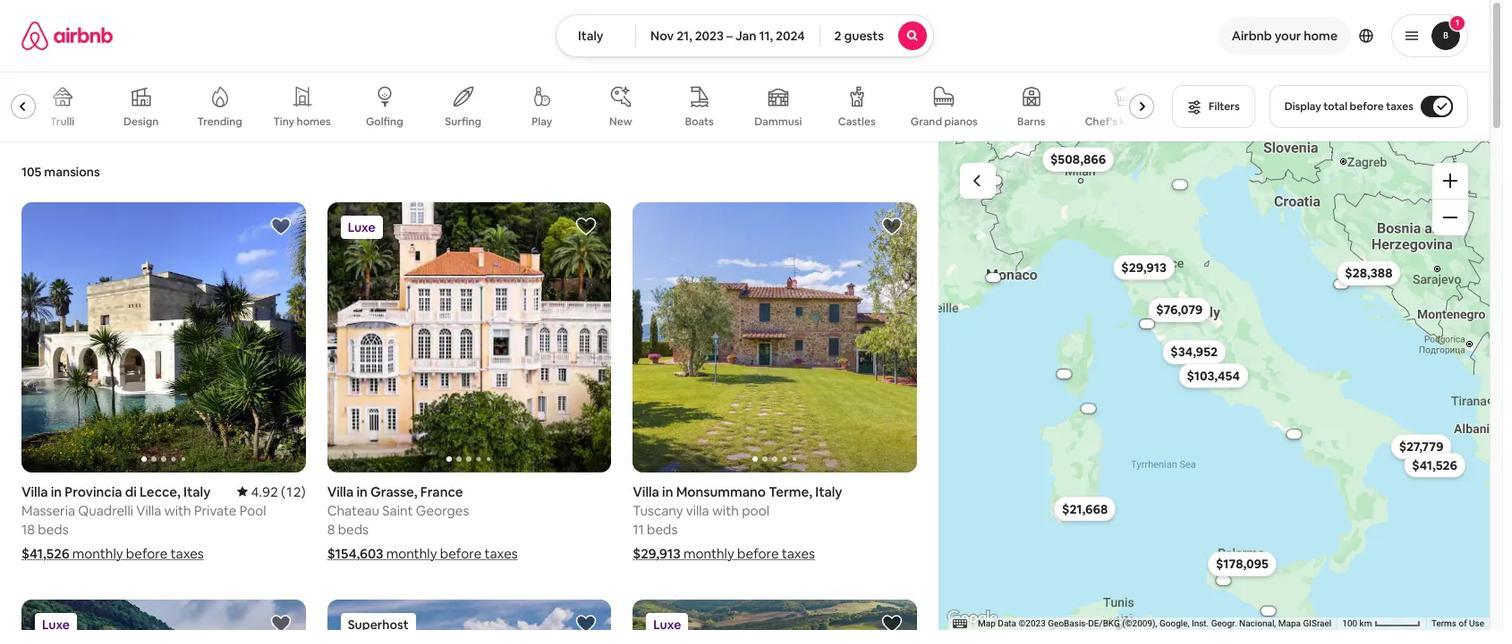 Task type: vqa. For each thing, say whether or not it's contained in the screenshot.
Where
no



Task type: locate. For each thing, give the bounding box(es) containing it.
2 horizontal spatial monthly
[[684, 545, 734, 562]]

villa up tuscany
[[633, 483, 659, 500]]

1 horizontal spatial $29,913
[[1122, 259, 1167, 275]]

pool
[[742, 502, 770, 519]]

villa in provincia di lecce, italy masseria quadrelli villa with private pool 18 beds $41,526 monthly before taxes
[[21, 483, 266, 562]]

castles
[[838, 115, 876, 129]]

$41,526 inside villa in provincia di lecce, italy masseria quadrelli villa with private pool 18 beds $41,526 monthly before taxes
[[21, 545, 69, 562]]

0 horizontal spatial $154,603
[[327, 545, 383, 562]]

$29,913
[[1122, 259, 1167, 275], [633, 545, 681, 562]]

beds inside villa in provincia di lecce, italy masseria quadrelli villa with private pool 18 beds $41,526 monthly before taxes
[[38, 521, 69, 538]]

$154,603 inside $154,603 $10,745
[[983, 275, 1004, 280]]

in up chateau
[[357, 483, 368, 500]]

0 horizontal spatial in
[[51, 483, 62, 500]]

$29,913 up '$76,079'
[[1122, 259, 1167, 275]]

105 mansions
[[21, 164, 100, 180]]

in inside villa in provincia di lecce, italy masseria quadrelli villa with private pool 18 beds $41,526 monthly before taxes
[[51, 483, 62, 500]]

monthly down saint
[[386, 545, 437, 562]]

4.92 out of 5 average rating,  12 reviews image
[[237, 483, 306, 500]]

$34,952 $178,095
[[1171, 344, 1269, 572]]

$87,429 button
[[1162, 180, 1198, 189]]

$29,913 down 11
[[633, 545, 681, 562]]

profile element
[[956, 0, 1469, 72]]

taxes inside villa in grasse, france chateau saint georges 8 beds $154,603 monthly before taxes
[[485, 545, 518, 562]]

$482,890
[[983, 178, 1006, 183]]

before down georges
[[440, 545, 482, 562]]

airbnb your home
[[1232, 28, 1338, 44]]

beds inside villa in grasse, france chateau saint georges 8 beds $154,603 monthly before taxes
[[338, 521, 369, 538]]

before down pool
[[737, 545, 779, 562]]

0 vertical spatial $29,913
[[1122, 259, 1167, 275]]

$103,454
[[1187, 368, 1240, 384]]

0 horizontal spatial italy
[[184, 483, 211, 500]]

1 horizontal spatial in
[[357, 483, 368, 500]]

$41,526 button
[[1404, 453, 1466, 478]]

beds down chateau
[[338, 521, 369, 538]]

map data ©2023 geobasis-de/bkg (©2009), google, inst. geogr. nacional, mapa gisrael
[[978, 618, 1332, 628]]

italy left nov
[[578, 28, 603, 44]]

monthly down quadrelli
[[72, 545, 123, 562]]

$178,095
[[1216, 556, 1269, 572]]

villa up chateau
[[327, 483, 354, 500]]

1 horizontal spatial beds
[[338, 521, 369, 538]]

keyboard shortcuts image
[[953, 620, 967, 629]]

1 vertical spatial $154,603
[[327, 545, 383, 562]]

1 horizontal spatial italy
[[578, 28, 603, 44]]

group
[[0, 72, 1163, 141], [21, 202, 306, 472], [327, 202, 611, 472], [633, 202, 917, 472], [21, 599, 306, 630], [327, 599, 611, 630], [633, 599, 917, 630]]

0 vertical spatial $154,603
[[983, 275, 1004, 280]]

your
[[1275, 28, 1301, 44]]

di
[[125, 483, 137, 500]]

with inside villa in provincia di lecce, italy masseria quadrelli villa with private pool 18 beds $41,526 monthly before taxes
[[164, 502, 191, 519]]

airbnb
[[1232, 28, 1272, 44]]

3 in from the left
[[662, 483, 673, 500]]

villa for villa in grasse, france chateau saint georges 8 beds $154,603 monthly before taxes
[[327, 483, 354, 500]]

in up tuscany
[[662, 483, 673, 500]]

italy up private
[[184, 483, 211, 500]]

before inside villa in monsummano terme, italy tuscany villa with pool 11 beds $29,913 monthly before taxes
[[737, 545, 779, 562]]

$41,526
[[1412, 457, 1458, 473], [21, 545, 69, 562]]

0 horizontal spatial $41,526
[[21, 545, 69, 562]]

with
[[164, 502, 191, 519], [712, 502, 739, 519]]

3 beds from the left
[[647, 521, 678, 538]]

italy button
[[556, 14, 636, 57]]

inst.
[[1192, 618, 1209, 628]]

villa in grasse, france chateau saint georges 8 beds $154,603 monthly before taxes
[[327, 483, 518, 562]]

dammusi
[[755, 115, 802, 129]]

monthly inside villa in provincia di lecce, italy masseria quadrelli villa with private pool 18 beds $41,526 monthly before taxes
[[72, 545, 123, 562]]

$43,439
[[1055, 371, 1074, 377]]

(12)
[[281, 483, 306, 500]]

google image
[[943, 607, 1002, 630]]

1 horizontal spatial with
[[712, 502, 739, 519]]

$29,913 inside 'button'
[[1122, 259, 1167, 275]]

add to wishlist: villa in montepulciano, italy image
[[881, 613, 903, 630]]

nov
[[651, 28, 674, 44]]

$128,949 $81,238
[[1258, 431, 1304, 614]]

mapa
[[1279, 618, 1301, 628]]

0 vertical spatial $41,526
[[1412, 457, 1458, 473]]

provincia
[[65, 483, 122, 500]]

google map
showing 20 stays. region
[[939, 141, 1490, 630]]

trulli
[[50, 115, 74, 129]]

boats
[[685, 115, 714, 129]]

1 horizontal spatial $41,526
[[1412, 457, 1458, 473]]

lecce,
[[140, 483, 181, 500]]

2 in from the left
[[357, 483, 368, 500]]

1 vertical spatial $41,526
[[21, 545, 69, 562]]

0 horizontal spatial monthly
[[72, 545, 123, 562]]

villa up masseria
[[21, 483, 48, 500]]

None search field
[[556, 14, 934, 57]]

4.92
[[251, 483, 278, 500]]

0 horizontal spatial beds
[[38, 521, 69, 538]]

before down quadrelli
[[126, 545, 168, 562]]

1 with from the left
[[164, 502, 191, 519]]

©2023
[[1019, 618, 1046, 628]]

$10,745 button
[[1324, 280, 1360, 289]]

italy right terme,
[[815, 483, 843, 500]]

2 monthly from the left
[[386, 545, 437, 562]]

italy
[[578, 28, 603, 44], [184, 483, 211, 500], [815, 483, 843, 500]]

villa inside villa in monsummano terme, italy tuscany villa with pool 11 beds $29,913 monthly before taxes
[[633, 483, 659, 500]]

terms of use link
[[1432, 618, 1485, 628]]

chef's
[[1085, 115, 1118, 129]]

villa
[[686, 502, 709, 519]]

monthly down "villa" at the bottom of page
[[684, 545, 734, 562]]

$41,526 down $27,779
[[1412, 457, 1458, 473]]

google,
[[1160, 618, 1190, 628]]

monsummano
[[676, 483, 766, 500]]

11,
[[759, 28, 773, 44]]

1 horizontal spatial $154,603
[[983, 275, 1004, 280]]

in for grasse,
[[357, 483, 368, 500]]

pool
[[240, 502, 266, 519]]

2 with from the left
[[712, 502, 739, 519]]

2 horizontal spatial beds
[[647, 521, 678, 538]]

2 horizontal spatial italy
[[815, 483, 843, 500]]

beds down tuscany
[[647, 521, 678, 538]]

jan
[[736, 28, 757, 44]]

105
[[21, 164, 42, 180]]

1 in from the left
[[51, 483, 62, 500]]

$81,238 button
[[1277, 430, 1312, 439]]

1 vertical spatial $29,913
[[633, 545, 681, 562]]

taxes inside villa in monsummano terme, italy tuscany villa with pool 11 beds $29,913 monthly before taxes
[[782, 545, 815, 562]]

in up masseria
[[51, 483, 62, 500]]

in inside villa in monsummano terme, italy tuscany villa with pool 11 beds $29,913 monthly before taxes
[[662, 483, 673, 500]]

masseria
[[21, 502, 75, 519]]

$10,745
[[1333, 281, 1351, 287]]

3 monthly from the left
[[684, 545, 734, 562]]

beds
[[38, 521, 69, 538], [338, 521, 369, 538], [647, 521, 678, 538]]

villa inside villa in grasse, france chateau saint georges 8 beds $154,603 monthly before taxes
[[327, 483, 354, 500]]

before
[[1350, 99, 1384, 114], [126, 545, 168, 562], [440, 545, 482, 562], [737, 545, 779, 562]]

0 horizontal spatial with
[[164, 502, 191, 519]]

$154,603 inside villa in grasse, france chateau saint georges 8 beds $154,603 monthly before taxes
[[327, 545, 383, 562]]

0 horizontal spatial $29,913
[[633, 545, 681, 562]]

homes
[[297, 115, 331, 129]]

in
[[51, 483, 62, 500], [357, 483, 368, 500], [662, 483, 673, 500]]

11
[[633, 521, 644, 538]]

$128,949
[[1258, 608, 1279, 614]]

1 button
[[1392, 14, 1469, 57]]

kitchens
[[1120, 115, 1163, 129]]

beds down masseria
[[38, 521, 69, 538]]

1 monthly from the left
[[72, 545, 123, 562]]

beds inside villa in monsummano terme, italy tuscany villa with pool 11 beds $29,913 monthly before taxes
[[647, 521, 678, 538]]

1 beds from the left
[[38, 521, 69, 538]]

with down the lecce,
[[164, 502, 191, 519]]

$29,913 button
[[1114, 255, 1175, 280]]

$76,079 button
[[1148, 297, 1211, 322]]

–
[[727, 28, 733, 44]]

1 horizontal spatial monthly
[[386, 545, 437, 562]]

$21,668 button
[[1054, 496, 1116, 521]]

trending
[[197, 115, 242, 129]]

in inside villa in grasse, france chateau saint georges 8 beds $154,603 monthly before taxes
[[357, 483, 368, 500]]

before inside villa in grasse, france chateau saint georges 8 beds $154,603 monthly before taxes
[[440, 545, 482, 562]]

taxes
[[1386, 99, 1414, 114], [171, 545, 204, 562], [485, 545, 518, 562], [782, 545, 815, 562]]

with down monsummano
[[712, 502, 739, 519]]

2024
[[776, 28, 805, 44]]

km
[[1360, 618, 1372, 628]]

2 horizontal spatial in
[[662, 483, 673, 500]]

$41,526 down 18
[[21, 545, 69, 562]]

chef's kitchens
[[1085, 115, 1163, 129]]

2 beds from the left
[[338, 521, 369, 538]]

zoom in image
[[1443, 174, 1458, 188]]



Task type: describe. For each thing, give the bounding box(es) containing it.
terme,
[[769, 483, 813, 500]]

100 km
[[1343, 618, 1374, 628]]

$29,913 inside villa in monsummano terme, italy tuscany villa with pool 11 beds $29,913 monthly before taxes
[[633, 545, 681, 562]]

21,
[[677, 28, 692, 44]]

100 km button
[[1337, 617, 1426, 630]]

nacional,
[[1239, 618, 1276, 628]]

taxes inside villa in provincia di lecce, italy masseria quadrelli villa with private pool 18 beds $41,526 monthly before taxes
[[171, 545, 204, 562]]

before right total
[[1350, 99, 1384, 114]]

add to wishlist: villa in grasse, france image
[[576, 216, 597, 237]]

2
[[835, 28, 842, 44]]

terms
[[1432, 618, 1457, 628]]

4.92 (12)
[[251, 483, 306, 500]]

pianos
[[945, 115, 978, 129]]

mansions
[[44, 164, 100, 180]]

golfing
[[366, 115, 403, 129]]

$128,949 button
[[1251, 607, 1287, 616]]

villa for villa in monsummano terme, italy tuscany villa with pool 11 beds $29,913 monthly before taxes
[[633, 483, 659, 500]]

use
[[1469, 618, 1485, 628]]

2 guests button
[[819, 14, 934, 57]]

display
[[1285, 99, 1322, 114]]

add to wishlist: villa in monsummano terme, italy image
[[881, 216, 903, 237]]

villa down the lecce,
[[136, 502, 161, 519]]

of
[[1459, 618, 1467, 628]]

nov 21, 2023 – jan 11, 2024 button
[[635, 14, 820, 57]]

chateau
[[327, 502, 379, 519]]

100
[[1343, 618, 1358, 628]]

display total before taxes
[[1285, 99, 1414, 114]]

italy inside villa in monsummano terme, italy tuscany villa with pool 11 beds $29,913 monthly before taxes
[[815, 483, 843, 500]]

$28,388
[[1345, 265, 1393, 281]]

nov 21, 2023 – jan 11, 2024
[[651, 28, 805, 44]]

$76,079
[[1156, 302, 1203, 318]]

$27,779 button
[[1391, 434, 1452, 459]]

$34,952
[[1171, 344, 1218, 360]]

italy inside villa in provincia di lecce, italy masseria quadrelli villa with private pool 18 beds $41,526 monthly before taxes
[[184, 483, 211, 500]]

grand
[[911, 115, 942, 129]]

18
[[21, 521, 35, 538]]

map
[[978, 618, 996, 628]]

in for monsummano
[[662, 483, 673, 500]]

filters button
[[1172, 85, 1255, 128]]

villa in monsummano terme, italy tuscany villa with pool 11 beds $29,913 monthly before taxes
[[633, 483, 843, 562]]

new
[[609, 115, 632, 129]]

$154,603 button
[[976, 273, 1012, 282]]

with inside villa in monsummano terme, italy tuscany villa with pool 11 beds $29,913 monthly before taxes
[[712, 502, 739, 519]]

$32,588
[[1079, 406, 1098, 411]]

$41,526 inside button
[[1412, 457, 1458, 473]]

tiny
[[273, 115, 294, 129]]

tuscany
[[633, 502, 683, 519]]

add to wishlist: villa in provincia di lecce, italy image
[[270, 216, 291, 237]]

france
[[420, 483, 463, 500]]

barns
[[1018, 115, 1046, 129]]

tiny homes
[[273, 115, 331, 129]]

none search field containing italy
[[556, 14, 934, 57]]

before inside villa in provincia di lecce, italy masseria quadrelli villa with private pool 18 beds $41,526 monthly before taxes
[[126, 545, 168, 562]]

$25,421
[[1215, 578, 1233, 583]]

terms of use
[[1432, 618, 1485, 628]]

$178,095 button
[[1208, 551, 1277, 577]]

$34,952 button
[[1163, 340, 1226, 365]]

airbnb your home link
[[1221, 17, 1349, 55]]

$508,866
[[1051, 151, 1106, 168]]

add to wishlist: villa in bajagić, croatia image
[[576, 613, 597, 630]]

group containing trulli
[[0, 72, 1163, 141]]

$28,388 button
[[1337, 261, 1401, 286]]

home
[[1304, 28, 1338, 44]]

filters
[[1209, 99, 1240, 114]]

gisrael
[[1303, 618, 1332, 628]]

italy inside button
[[578, 28, 603, 44]]

surfing
[[445, 115, 482, 129]]

$27,779
[[1399, 439, 1444, 455]]

(©2009),
[[1122, 618, 1157, 628]]

geobasis-
[[1048, 618, 1088, 628]]

monthly inside villa in grasse, france chateau saint georges 8 beds $154,603 monthly before taxes
[[386, 545, 437, 562]]

private
[[194, 502, 237, 519]]

$43,439 $32,588
[[1055, 371, 1098, 411]]

zoom out image
[[1443, 210, 1458, 225]]

2023
[[695, 28, 724, 44]]

$482,890 button
[[977, 176, 1012, 185]]

$32,588 button
[[1071, 404, 1107, 413]]

1
[[1456, 17, 1460, 29]]

monthly inside villa in monsummano terme, italy tuscany villa with pool 11 beds $29,913 monthly before taxes
[[684, 545, 734, 562]]

georges
[[416, 502, 469, 519]]

2 guests
[[835, 28, 884, 44]]

$25,421 button
[[1206, 576, 1242, 585]]

quadrelli
[[78, 502, 133, 519]]

$21,668
[[1062, 501, 1108, 517]]

in for provincia
[[51, 483, 62, 500]]

villa for villa in provincia di lecce, italy masseria quadrelli villa with private pool 18 beds $41,526 monthly before taxes
[[21, 483, 48, 500]]

$508,866 button
[[1043, 147, 1114, 172]]

$87,429
[[1171, 182, 1189, 188]]

total
[[1324, 99, 1348, 114]]

add to wishlist: villa in como, italy image
[[270, 613, 291, 630]]



